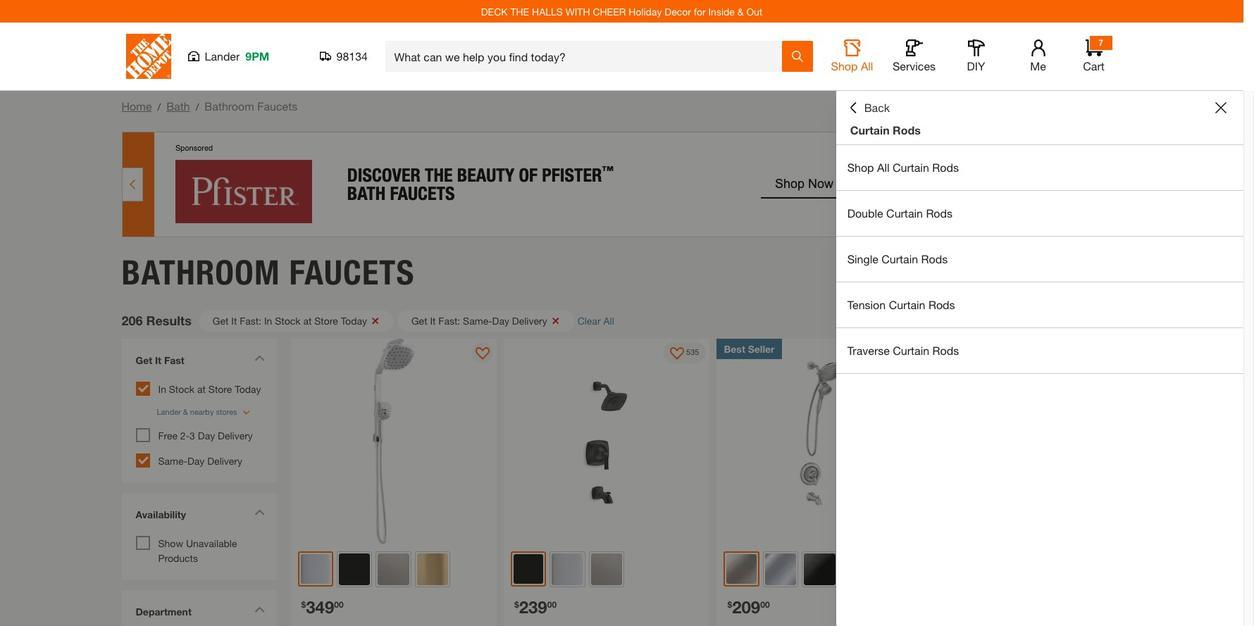 Task type: describe. For each thing, give the bounding box(es) containing it.
$ 349 00
[[301, 597, 344, 617]]

0 horizontal spatial polished chrome image
[[301, 555, 331, 585]]

00 for 209
[[761, 600, 770, 610]]

show unavailable products link
[[158, 538, 237, 565]]

98134 button
[[320, 49, 368, 63]]

windet showering rail combo in polished chrome image
[[291, 339, 497, 545]]

239
[[519, 597, 548, 617]]

rods for traverse curtain rods
[[933, 344, 960, 357]]

unavailable
[[186, 538, 237, 550]]

curtain for traverse
[[893, 344, 930, 357]]

1 vertical spatial in
[[158, 383, 166, 395]]

availability link
[[129, 501, 270, 533]]

curtain down the curtain rods
[[893, 161, 930, 174]]

bath
[[166, 99, 190, 113]]

209
[[733, 597, 761, 617]]

home / bath / bathroom faucets
[[122, 99, 298, 113]]

get it fast: same-day delivery button
[[398, 311, 574, 332]]

rubicon 1-handle 3-spray tub and shower faucet in matte black (valve included) image
[[504, 339, 710, 545]]

it for get it fast: same-day delivery
[[430, 315, 436, 327]]

deck the halls with cheer holiday decor for inside & out
[[481, 5, 763, 17]]

out
[[747, 5, 763, 17]]

tension
[[848, 298, 886, 312]]

decor
[[665, 5, 691, 17]]

best seller
[[724, 343, 775, 355]]

clear
[[578, 315, 601, 327]]

tension curtain rods
[[848, 298, 956, 312]]

availability
[[136, 509, 186, 521]]

1 horizontal spatial polished chrome image
[[552, 554, 584, 585]]

services button
[[892, 39, 937, 73]]

halls
[[532, 5, 563, 17]]

cart 7
[[1084, 37, 1105, 73]]

home
[[122, 99, 152, 113]]

with
[[566, 5, 590, 17]]

rods for single curtain rods
[[922, 252, 948, 266]]

me
[[1031, 59, 1047, 73]]

all for shop all
[[861, 59, 874, 73]]

curtain for tension
[[889, 298, 926, 312]]

spot resist brushed nickel image
[[727, 555, 757, 585]]

get it fast
[[136, 354, 185, 366]]

for
[[694, 5, 706, 17]]

2 horizontal spatial matte black image
[[805, 554, 836, 585]]

shop all
[[832, 59, 874, 73]]

tension curtain rods link
[[837, 283, 1244, 328]]

the
[[511, 5, 530, 17]]

0 vertical spatial faucets
[[258, 99, 298, 113]]

free 2-3 day delivery
[[158, 430, 253, 442]]

rods up the shop all curtain rods
[[893, 123, 921, 137]]

traverse
[[848, 344, 890, 357]]

attract with magnetix 6-spray single handle shower faucet 1.75 gpm  in spot resist brushed nickel (valve included) image
[[931, 339, 1137, 545]]

it for get it fast
[[155, 354, 161, 366]]

What can we help you find today? search field
[[394, 42, 781, 71]]

free 2-3 day delivery link
[[158, 430, 253, 442]]

1 vertical spatial day
[[198, 430, 215, 442]]

day inside button
[[492, 315, 510, 327]]

show unavailable products
[[158, 538, 237, 565]]

shop for shop all
[[832, 59, 858, 73]]

in stock at store today
[[158, 383, 261, 395]]

fast: for in
[[240, 315, 262, 327]]

same- inside get it fast: same-day delivery button
[[463, 315, 492, 327]]

1 vertical spatial store
[[209, 383, 232, 395]]

clear all button
[[578, 314, 625, 329]]

brecklyn single handle 6-spray tub shower faucet w/ magnetix rainshower in spot resist brushed nickel (valve included) image
[[717, 339, 923, 545]]

bath link
[[166, 99, 190, 113]]

0 horizontal spatial matte black image
[[339, 554, 370, 585]]

double curtain rods link
[[837, 191, 1244, 236]]

2 vertical spatial delivery
[[207, 455, 243, 467]]

vibrant brushed nickel image for 349
[[378, 554, 410, 585]]

department link
[[129, 598, 270, 627]]

double curtain rods
[[848, 207, 953, 220]]

deck the halls with cheer holiday decor for inside & out link
[[481, 5, 763, 17]]

1 vertical spatial same-
[[158, 455, 188, 467]]

fast
[[164, 354, 185, 366]]

clear all
[[578, 315, 615, 327]]

inside
[[709, 5, 735, 17]]

bathroom faucets
[[122, 252, 415, 293]]

lander 9pm
[[205, 49, 270, 63]]

it for get it fast: in stock at store today
[[231, 315, 237, 327]]

$ 209 00
[[728, 597, 770, 617]]

get it fast link
[[129, 346, 270, 378]]

1 vertical spatial delivery
[[218, 430, 253, 442]]

1 / from the left
[[158, 101, 161, 113]]

single curtain rods
[[848, 252, 948, 266]]

all for clear all
[[604, 315, 615, 327]]

rods for tension curtain rods
[[929, 298, 956, 312]]

206
[[122, 313, 143, 329]]

curtain down back "button"
[[851, 123, 890, 137]]

in inside button
[[264, 315, 272, 327]]

00 for 349
[[334, 600, 344, 610]]

department
[[136, 606, 192, 618]]

$ for 239
[[515, 600, 519, 610]]

home link
[[122, 99, 152, 113]]

get for get it fast: same-day delivery
[[412, 315, 428, 327]]

exclusive
[[938, 343, 982, 355]]

double
[[848, 207, 884, 220]]

get it fast: in stock at store today button
[[199, 311, 394, 332]]

single
[[848, 252, 879, 266]]

98134
[[337, 49, 368, 63]]

best
[[724, 343, 746, 355]]

drawer close image
[[1216, 102, 1227, 113]]

shop all curtain rods
[[848, 161, 959, 174]]



Task type: vqa. For each thing, say whether or not it's contained in the screenshot.
different
no



Task type: locate. For each thing, give the bounding box(es) containing it.
rods up tension curtain rods in the top right of the page
[[922, 252, 948, 266]]

3 00 from the left
[[761, 600, 770, 610]]

matte black image right chrome image
[[805, 554, 836, 585]]

same-day delivery link
[[158, 455, 243, 467]]

in stock at store today link
[[158, 383, 261, 395]]

bathroom up the results at the left of page
[[122, 252, 280, 293]]

rods for double curtain rods
[[927, 207, 953, 220]]

0 horizontal spatial today
[[235, 383, 261, 395]]

0 horizontal spatial stock
[[169, 383, 195, 395]]

rods
[[893, 123, 921, 137], [933, 161, 959, 174], [927, 207, 953, 220], [922, 252, 948, 266], [929, 298, 956, 312], [933, 344, 960, 357]]

0 vertical spatial bathroom
[[205, 99, 254, 113]]

1 vertical spatial today
[[235, 383, 261, 395]]

0 vertical spatial in
[[264, 315, 272, 327]]

delivery
[[512, 315, 548, 327], [218, 430, 253, 442], [207, 455, 243, 467]]

0 horizontal spatial fast:
[[240, 315, 262, 327]]

curtain right tension
[[889, 298, 926, 312]]

vibrant brushed nickel image
[[378, 554, 410, 585], [591, 554, 623, 585]]

/ left bath link
[[158, 101, 161, 113]]

1 horizontal spatial it
[[231, 315, 237, 327]]

store
[[315, 315, 338, 327], [209, 383, 232, 395]]

curtain inside 'link'
[[882, 252, 919, 266]]

1 horizontal spatial all
[[861, 59, 874, 73]]

get it fast: in stock at store today
[[213, 315, 367, 327]]

0 vertical spatial all
[[861, 59, 874, 73]]

diy
[[968, 59, 986, 73]]

/ right bath link
[[196, 101, 199, 113]]

get for get it fast
[[136, 354, 152, 366]]

curtain for double
[[887, 207, 923, 220]]

delivery right 3
[[218, 430, 253, 442]]

bathroom
[[205, 99, 254, 113], [122, 252, 280, 293]]

2 horizontal spatial get
[[412, 315, 428, 327]]

0 vertical spatial shop
[[832, 59, 858, 73]]

curtain for single
[[882, 252, 919, 266]]

show
[[158, 538, 183, 550]]

all up back "button"
[[861, 59, 874, 73]]

00 inside $ 239 00
[[548, 600, 557, 610]]

$ 239 00
[[515, 597, 557, 617]]

vibrant brushed moderne brass image
[[417, 554, 449, 585]]

all for shop all curtain rods
[[878, 161, 890, 174]]

polished chrome image up the 349
[[301, 555, 331, 585]]

get for get it fast: in stock at store today
[[213, 315, 229, 327]]

matte black image up $ 349 00
[[339, 554, 370, 585]]

shop down the curtain rods
[[848, 161, 875, 174]]

seller
[[748, 343, 775, 355]]

get
[[213, 315, 229, 327], [412, 315, 428, 327], [136, 354, 152, 366]]

traverse curtain rods link
[[837, 329, 1244, 374]]

it inside get it fast link
[[155, 354, 161, 366]]

me button
[[1016, 39, 1061, 73]]

faucets
[[258, 99, 298, 113], [289, 252, 415, 293]]

0 horizontal spatial in
[[158, 383, 166, 395]]

1 horizontal spatial store
[[315, 315, 338, 327]]

0 horizontal spatial /
[[158, 101, 161, 113]]

curtain right the double
[[887, 207, 923, 220]]

curtain
[[851, 123, 890, 137], [893, 161, 930, 174], [887, 207, 923, 220], [882, 252, 919, 266], [889, 298, 926, 312], [893, 344, 930, 357]]

2 horizontal spatial all
[[878, 161, 890, 174]]

0 horizontal spatial vibrant brushed nickel image
[[378, 554, 410, 585]]

0 vertical spatial store
[[315, 315, 338, 327]]

stock down fast
[[169, 383, 195, 395]]

1 $ from the left
[[301, 600, 306, 610]]

0 vertical spatial same-
[[463, 315, 492, 327]]

00 inside $ 349 00
[[334, 600, 344, 610]]

store inside button
[[315, 315, 338, 327]]

0 horizontal spatial at
[[197, 383, 206, 395]]

00 for 239
[[548, 600, 557, 610]]

shop
[[832, 59, 858, 73], [848, 161, 875, 174]]

bathroom down the lander
[[205, 99, 254, 113]]

services
[[893, 59, 936, 73]]

rods up exclusive
[[929, 298, 956, 312]]

deck
[[481, 5, 508, 17]]

2 / from the left
[[196, 101, 199, 113]]

matte black image up 239
[[514, 555, 544, 585]]

0 vertical spatial stock
[[275, 315, 301, 327]]

menu containing shop all curtain rods
[[837, 145, 1244, 374]]

1 horizontal spatial 00
[[548, 600, 557, 610]]

7
[[1099, 37, 1104, 48]]

at down get it fast link
[[197, 383, 206, 395]]

vibrant brushed nickel image for 239
[[591, 554, 623, 585]]

at
[[303, 315, 312, 327], [197, 383, 206, 395]]

$
[[301, 600, 306, 610], [515, 600, 519, 610], [728, 600, 733, 610]]

2 vibrant brushed nickel image from the left
[[591, 554, 623, 585]]

2 $ from the left
[[515, 600, 519, 610]]

0 horizontal spatial get
[[136, 354, 152, 366]]

in down bathroom faucets
[[264, 315, 272, 327]]

day
[[492, 315, 510, 327], [198, 430, 215, 442], [188, 455, 205, 467]]

1 horizontal spatial fast:
[[439, 315, 460, 327]]

/
[[158, 101, 161, 113], [196, 101, 199, 113]]

&
[[738, 5, 744, 17]]

at inside button
[[303, 315, 312, 327]]

3 $ from the left
[[728, 600, 733, 610]]

0 horizontal spatial all
[[604, 315, 615, 327]]

1 vertical spatial at
[[197, 383, 206, 395]]

all inside shop all curtain rods link
[[878, 161, 890, 174]]

polished chrome image
[[552, 554, 584, 585], [301, 555, 331, 585]]

0 horizontal spatial store
[[209, 383, 232, 395]]

rods down tension curtain rods in the top right of the page
[[933, 344, 960, 357]]

today inside get it fast: in stock at store today button
[[341, 315, 367, 327]]

diy button
[[954, 39, 999, 73]]

all inside the shop all 'button'
[[861, 59, 874, 73]]

delivery left clear
[[512, 315, 548, 327]]

fast: inside get it fast: same-day delivery button
[[439, 315, 460, 327]]

chrome image
[[766, 554, 797, 585]]

$ inside $ 349 00
[[301, 600, 306, 610]]

shop for shop all curtain rods
[[848, 161, 875, 174]]

at down bathroom faucets
[[303, 315, 312, 327]]

0 vertical spatial today
[[341, 315, 367, 327]]

00
[[334, 600, 344, 610], [548, 600, 557, 610], [761, 600, 770, 610]]

1 horizontal spatial vibrant brushed nickel image
[[591, 554, 623, 585]]

single curtain rods link
[[837, 237, 1244, 282]]

traverse curtain rods
[[848, 344, 960, 357]]

fast: for same-
[[439, 315, 460, 327]]

1 vertical spatial stock
[[169, 383, 195, 395]]

it inside get it fast: in stock at store today button
[[231, 315, 237, 327]]

206 results
[[122, 313, 192, 329]]

349
[[306, 597, 334, 617]]

lander
[[205, 49, 240, 63]]

rods up the double curtain rods at the top
[[933, 161, 959, 174]]

1 horizontal spatial get
[[213, 315, 229, 327]]

polished chrome image up $ 239 00
[[552, 554, 584, 585]]

rods inside 'link'
[[922, 252, 948, 266]]

same-day delivery
[[158, 455, 243, 467]]

menu
[[837, 145, 1244, 374]]

same-
[[463, 315, 492, 327], [158, 455, 188, 467]]

in down get it fast
[[158, 383, 166, 395]]

free
[[158, 430, 178, 442]]

products
[[158, 553, 198, 565]]

fast:
[[240, 315, 262, 327], [439, 315, 460, 327]]

2 vertical spatial all
[[604, 315, 615, 327]]

stock inside button
[[275, 315, 301, 327]]

delivery inside button
[[512, 315, 548, 327]]

2 00 from the left
[[548, 600, 557, 610]]

results
[[146, 313, 192, 329]]

0 horizontal spatial 00
[[334, 600, 344, 610]]

1 horizontal spatial today
[[341, 315, 367, 327]]

$ inside $ 239 00
[[515, 600, 519, 610]]

shop all curtain rods link
[[837, 145, 1244, 190]]

1 horizontal spatial $
[[515, 600, 519, 610]]

0 vertical spatial day
[[492, 315, 510, 327]]

matte black image
[[339, 554, 370, 585], [805, 554, 836, 585], [514, 555, 544, 585]]

2 vertical spatial day
[[188, 455, 205, 467]]

delivery down free 2-3 day delivery
[[207, 455, 243, 467]]

it inside get it fast: same-day delivery button
[[430, 315, 436, 327]]

9pm
[[246, 49, 270, 63]]

rods down the shop all curtain rods
[[927, 207, 953, 220]]

1 vibrant brushed nickel image from the left
[[378, 554, 410, 585]]

curtain right single on the right
[[882, 252, 919, 266]]

fast: inside get it fast: in stock at store today button
[[240, 315, 262, 327]]

00 inside $ 209 00
[[761, 600, 770, 610]]

curtain right traverse
[[893, 344, 930, 357]]

stock
[[275, 315, 301, 327], [169, 383, 195, 395]]

2 horizontal spatial 00
[[761, 600, 770, 610]]

curtain rods
[[851, 123, 921, 137]]

1 horizontal spatial /
[[196, 101, 199, 113]]

back
[[865, 101, 890, 114]]

0 horizontal spatial same-
[[158, 455, 188, 467]]

$ for 209
[[728, 600, 733, 610]]

1 vertical spatial all
[[878, 161, 890, 174]]

cheer
[[593, 5, 626, 17]]

holiday
[[629, 5, 662, 17]]

all right clear
[[604, 315, 615, 327]]

shop all button
[[830, 39, 875, 73]]

1 vertical spatial faucets
[[289, 252, 415, 293]]

in
[[264, 315, 272, 327], [158, 383, 166, 395]]

shop inside 'button'
[[832, 59, 858, 73]]

all down the curtain rods
[[878, 161, 890, 174]]

1 00 from the left
[[334, 600, 344, 610]]

2-
[[180, 430, 190, 442]]

1 fast: from the left
[[240, 315, 262, 327]]

1 vertical spatial bathroom
[[122, 252, 280, 293]]

cart
[[1084, 59, 1105, 73]]

all inside clear all button
[[604, 315, 615, 327]]

$ inside $ 209 00
[[728, 600, 733, 610]]

0 vertical spatial delivery
[[512, 315, 548, 327]]

shop inside menu
[[848, 161, 875, 174]]

1 horizontal spatial same-
[[463, 315, 492, 327]]

1 horizontal spatial at
[[303, 315, 312, 327]]

1 horizontal spatial in
[[264, 315, 272, 327]]

1 horizontal spatial stock
[[275, 315, 301, 327]]

all
[[861, 59, 874, 73], [878, 161, 890, 174], [604, 315, 615, 327]]

get it fast: same-day delivery
[[412, 315, 548, 327]]

0 horizontal spatial it
[[155, 354, 161, 366]]

1 vertical spatial shop
[[848, 161, 875, 174]]

back button
[[848, 101, 890, 115]]

the home depot logo image
[[126, 34, 171, 79]]

shop up back "button"
[[832, 59, 858, 73]]

$ for 349
[[301, 600, 306, 610]]

0 horizontal spatial $
[[301, 600, 306, 610]]

2 horizontal spatial it
[[430, 315, 436, 327]]

3
[[190, 430, 195, 442]]

feedback link image
[[1236, 238, 1255, 314]]

0 vertical spatial at
[[303, 315, 312, 327]]

stock down bathroom faucets
[[275, 315, 301, 327]]

today
[[341, 315, 367, 327], [235, 383, 261, 395]]

2 fast: from the left
[[439, 315, 460, 327]]

1 horizontal spatial matte black image
[[514, 555, 544, 585]]

2 horizontal spatial $
[[728, 600, 733, 610]]



